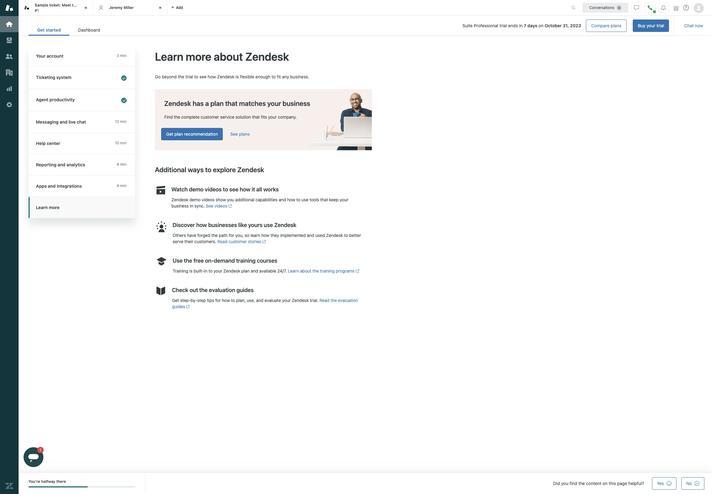 Task type: locate. For each thing, give the bounding box(es) containing it.
3
[[117, 53, 119, 58]]

close image
[[83, 5, 89, 11], [157, 5, 163, 11]]

0 horizontal spatial is
[[189, 269, 193, 274]]

plans for compare plans
[[611, 23, 622, 28]]

find
[[164, 114, 173, 120]]

0 horizontal spatial evaluation
[[209, 287, 235, 294]]

and left live
[[60, 119, 67, 125]]

that left "fits" in the left of the page
[[252, 114, 260, 120]]

1 vertical spatial training
[[320, 269, 335, 274]]

you right show
[[227, 197, 234, 202]]

2 horizontal spatial learn
[[288, 269, 299, 274]]

trial down notifications 'image'
[[657, 23, 665, 28]]

more inside dropdown button
[[49, 205, 60, 210]]

the inside others have forged the path for you, so learn how they implemented and used zendesk to better serve their customers.
[[212, 233, 218, 238]]

your right buy
[[647, 23, 656, 28]]

ends
[[509, 23, 518, 28]]

add
[[176, 5, 183, 10]]

videos inside zendesk demo videos show you additional capabilities and how to use tools that keep your business in sync.
[[202, 197, 215, 202]]

0 vertical spatial see
[[230, 131, 238, 137]]

how left they
[[262, 233, 270, 238]]

to inside zendesk demo videos show you additional capabilities and how to use tools that keep your business in sync.
[[297, 197, 301, 202]]

min for reporting and analytics
[[120, 162, 127, 167]]

sample ticket: meet the ticket #1
[[35, 3, 89, 13]]

the left path at the top of the page
[[212, 233, 218, 238]]

business down watch
[[172, 203, 189, 209]]

jeremy miller
[[109, 5, 134, 10]]

zendesk right used
[[326, 233, 343, 238]]

3 min
[[117, 53, 127, 58]]

that
[[225, 100, 238, 108], [252, 114, 260, 120], [321, 197, 328, 202]]

2 horizontal spatial plan
[[242, 269, 250, 274]]

it
[[252, 186, 255, 193]]

2 vertical spatial in
[[204, 269, 208, 274]]

1 vertical spatial learn
[[36, 205, 48, 210]]

12
[[115, 119, 119, 124]]

min
[[120, 53, 127, 58], [120, 119, 127, 124], [120, 141, 127, 145], [120, 162, 127, 167], [120, 184, 127, 188]]

trial right beyond
[[186, 74, 193, 79]]

plan right the a
[[211, 100, 224, 108]]

about right 24/7.
[[300, 269, 312, 274]]

1 close image from the left
[[83, 5, 89, 11]]

0 vertical spatial learn
[[155, 50, 184, 63]]

0 horizontal spatial see
[[200, 74, 207, 79]]

1 vertical spatial get
[[166, 131, 173, 137]]

1 horizontal spatial read
[[320, 298, 330, 303]]

0 vertical spatial on
[[539, 23, 544, 28]]

learn for learn more about zendesk
[[155, 50, 184, 63]]

to left the fit
[[272, 74, 276, 79]]

#1
[[35, 8, 39, 13]]

you're halfway there
[[29, 480, 66, 484]]

stories
[[248, 239, 261, 244]]

0 horizontal spatial that
[[225, 100, 238, 108]]

0 horizontal spatial on
[[539, 23, 544, 28]]

learn right 24/7.
[[288, 269, 299, 274]]

ticketing
[[36, 75, 55, 80]]

0 vertical spatial about
[[214, 50, 243, 63]]

1 horizontal spatial on
[[603, 481, 608, 487]]

did you find the content on this page helpful?
[[554, 481, 645, 487]]

(opens in a new tab) image inside learn about the training programs link
[[355, 270, 360, 273]]

zendesk down use the free on-demand training courses
[[224, 269, 240, 274]]

that up find the complete customer service solution that fits your company.
[[225, 100, 238, 108]]

plans
[[611, 23, 622, 28], [239, 131, 250, 137]]

1 4 from the top
[[117, 162, 119, 167]]

see up additional
[[230, 186, 239, 193]]

1 vertical spatial business
[[172, 203, 189, 209]]

1 vertical spatial see
[[230, 186, 239, 193]]

you inside footer
[[562, 481, 569, 487]]

tabs tab list
[[19, 0, 565, 16]]

for for like
[[229, 233, 234, 238]]

yours
[[248, 222, 263, 229]]

0 vertical spatial more
[[186, 50, 212, 63]]

0 vertical spatial demo
[[189, 186, 204, 193]]

0 horizontal spatial read
[[218, 239, 228, 244]]

0 vertical spatial get
[[37, 27, 45, 33]]

started
[[46, 27, 61, 33]]

your down demand
[[214, 269, 222, 274]]

zendesk inside others have forged the path for you, so learn how they implemented and used zendesk to better serve their customers.
[[326, 233, 343, 238]]

tab list
[[29, 24, 109, 36]]

1 vertical spatial on
[[603, 481, 608, 487]]

any
[[282, 74, 289, 79]]

demo up 'sync.'
[[190, 197, 201, 202]]

no button
[[682, 478, 705, 490]]

0 horizontal spatial more
[[49, 205, 60, 210]]

on right days
[[539, 23, 544, 28]]

guides up 'get step-by-step tips for how to plan, use, and evaluate your zendesk trial.'
[[237, 287, 254, 294]]

0 vertical spatial 4
[[117, 162, 119, 167]]

see inside button
[[230, 131, 238, 137]]

the right find
[[579, 481, 585, 487]]

buy your trial button
[[633, 20, 670, 32]]

1 vertical spatial use
[[264, 222, 273, 229]]

0 horizontal spatial about
[[214, 50, 243, 63]]

how left tools
[[287, 197, 295, 202]]

learn
[[155, 50, 184, 63], [36, 205, 48, 210], [288, 269, 299, 274]]

2 4 min from the top
[[117, 184, 127, 188]]

is left flexible
[[236, 74, 239, 79]]

customer down the a
[[201, 114, 219, 120]]

get inside tab list
[[37, 27, 45, 33]]

1 vertical spatial plans
[[239, 131, 250, 137]]

zendesk up enough
[[246, 50, 289, 63]]

0 horizontal spatial customer
[[201, 114, 219, 120]]

get plan recommendation button
[[161, 128, 223, 140]]

4 for apps and integrations
[[117, 184, 119, 188]]

october
[[545, 23, 562, 28]]

your inside zendesk demo videos show you additional capabilities and how to use tools that keep your business in sync.
[[340, 197, 349, 202]]

demo for zendesk
[[190, 197, 201, 202]]

1 horizontal spatial learn
[[155, 50, 184, 63]]

zendesk demo videos show you additional capabilities and how to use tools that keep your business in sync.
[[172, 197, 349, 209]]

plans right compare
[[611, 23, 622, 28]]

2 horizontal spatial in
[[520, 23, 523, 28]]

0 vertical spatial that
[[225, 100, 238, 108]]

0 vertical spatial guides
[[237, 287, 254, 294]]

professional
[[474, 23, 499, 28]]

in down on-
[[204, 269, 208, 274]]

2 vertical spatial plan
[[242, 269, 250, 274]]

learn down apps on the left
[[36, 205, 48, 210]]

0 horizontal spatial you
[[227, 197, 234, 202]]

0 vertical spatial use
[[302, 197, 309, 202]]

notifications image
[[662, 5, 667, 10]]

that left keep
[[321, 197, 328, 202]]

1 vertical spatial for
[[215, 298, 221, 303]]

for right tips
[[215, 298, 221, 303]]

1 horizontal spatial is
[[236, 74, 239, 79]]

tips
[[207, 298, 214, 303]]

about up go beyond the trial to see how zendesk is flexible enough to fit any business.
[[214, 50, 243, 63]]

min inside the 'your account' "heading"
[[120, 53, 127, 58]]

and left "analytics"
[[58, 162, 65, 167]]

evaluation inside read the evaluation guides
[[338, 298, 358, 303]]

you right did
[[562, 481, 569, 487]]

apps
[[36, 184, 47, 189]]

use
[[302, 197, 309, 202], [264, 222, 273, 229]]

step-
[[180, 298, 191, 303]]

read inside read the evaluation guides
[[320, 298, 330, 303]]

close image left add popup button on the left of page
[[157, 5, 163, 11]]

the right meet
[[72, 3, 78, 7]]

1 horizontal spatial that
[[252, 114, 260, 120]]

evaluation up tips
[[209, 287, 235, 294]]

tab
[[19, 0, 93, 16]]

1 vertical spatial that
[[252, 114, 260, 120]]

in left 7
[[520, 23, 523, 28]]

system
[[56, 75, 71, 80]]

business.
[[291, 74, 309, 79]]

and right apps on the left
[[48, 184, 56, 189]]

and down works
[[279, 197, 286, 202]]

on left this
[[603, 481, 608, 487]]

use up they
[[264, 222, 273, 229]]

see for see videos
[[206, 203, 213, 209]]

check
[[172, 287, 188, 294]]

and inside zendesk demo videos show you additional capabilities and how to use tools that keep your business in sync.
[[279, 197, 286, 202]]

trial inside button
[[657, 23, 665, 28]]

1 min from the top
[[120, 53, 127, 58]]

0 horizontal spatial plan
[[175, 131, 183, 137]]

and right use,
[[256, 298, 264, 303]]

(opens in a new tab) image inside see videos link
[[227, 204, 232, 208]]

their
[[185, 239, 193, 244]]

read customer stories link
[[218, 239, 266, 244]]

0 vertical spatial you
[[227, 197, 234, 202]]

evaluation down programs
[[338, 298, 358, 303]]

the inside read the evaluation guides
[[331, 298, 337, 303]]

plans down solution
[[239, 131, 250, 137]]

1 vertical spatial read
[[320, 298, 330, 303]]

learn inside 'content-title' region
[[155, 50, 184, 63]]

guides down step- at the bottom of the page
[[172, 304, 185, 310]]

more inside 'content-title' region
[[186, 50, 212, 63]]

1 horizontal spatial about
[[300, 269, 312, 274]]

2023
[[571, 23, 582, 28]]

use inside zendesk demo videos show you additional capabilities and how to use tools that keep your business in sync.
[[302, 197, 309, 202]]

2 4 from the top
[[117, 184, 119, 188]]

2 vertical spatial get
[[172, 298, 179, 303]]

on
[[539, 23, 544, 28], [603, 481, 608, 487]]

messaging and live chat
[[36, 119, 86, 125]]

get for get step-by-step tips for how to plan, use, and evaluate your zendesk trial.
[[172, 298, 179, 303]]

0 vertical spatial read
[[218, 239, 228, 244]]

on-
[[205, 258, 214, 264]]

training
[[236, 258, 256, 264], [320, 269, 335, 274]]

1 horizontal spatial in
[[204, 269, 208, 274]]

0 vertical spatial plan
[[211, 100, 224, 108]]

learn up beyond
[[155, 50, 184, 63]]

the right beyond
[[178, 74, 184, 79]]

and left used
[[307, 233, 314, 238]]

zendesk inside 'content-title' region
[[246, 50, 289, 63]]

you inside zendesk demo videos show you additional capabilities and how to use tools that keep your business in sync.
[[227, 197, 234, 202]]

2 horizontal spatial trial
[[657, 23, 665, 28]]

business up the company.
[[283, 100, 311, 108]]

is
[[236, 74, 239, 79], [189, 269, 193, 274]]

customer
[[201, 114, 219, 120], [229, 239, 247, 244]]

your right keep
[[340, 197, 349, 202]]

1 4 min from the top
[[117, 162, 127, 167]]

no
[[687, 481, 693, 487]]

1 horizontal spatial plan
[[211, 100, 224, 108]]

reporting image
[[5, 85, 13, 93]]

0 horizontal spatial in
[[190, 203, 193, 209]]

see plans button
[[230, 131, 250, 137]]

0 horizontal spatial learn
[[36, 205, 48, 210]]

0 vertical spatial plans
[[611, 23, 622, 28]]

videos down show
[[215, 203, 227, 209]]

how inside zendesk demo videos show you additional capabilities and how to use tools that keep your business in sync.
[[287, 197, 295, 202]]

2 close image from the left
[[157, 5, 163, 11]]

1 vertical spatial see
[[206, 203, 213, 209]]

1 vertical spatial 4
[[117, 184, 119, 188]]

1 vertical spatial in
[[190, 203, 193, 209]]

apps and integrations
[[36, 184, 82, 189]]

more for learn more
[[49, 205, 60, 210]]

get down 'find'
[[166, 131, 173, 137]]

1 horizontal spatial plans
[[611, 23, 622, 28]]

zendesk support image
[[5, 4, 13, 12]]

to
[[194, 74, 198, 79], [272, 74, 276, 79], [205, 166, 212, 174], [223, 186, 228, 193], [297, 197, 301, 202], [344, 233, 348, 238], [209, 269, 213, 274], [231, 298, 235, 303]]

1 horizontal spatial close image
[[157, 5, 163, 11]]

in inside section
[[520, 23, 523, 28]]

0 vertical spatial business
[[283, 100, 311, 108]]

by-
[[191, 298, 197, 303]]

0 vertical spatial evaluation
[[209, 287, 235, 294]]

1 horizontal spatial trial
[[500, 23, 508, 28]]

1 horizontal spatial more
[[186, 50, 212, 63]]

enough
[[256, 74, 271, 79]]

the right trial.
[[331, 298, 337, 303]]

1 horizontal spatial business
[[283, 100, 311, 108]]

read customer stories
[[218, 239, 261, 244]]

0 vertical spatial is
[[236, 74, 239, 79]]

plans for see plans
[[239, 131, 250, 137]]

for
[[229, 233, 234, 238], [215, 298, 221, 303]]

1 vertical spatial demo
[[190, 197, 201, 202]]

to left tools
[[297, 197, 301, 202]]

1 horizontal spatial see
[[230, 131, 238, 137]]

(opens in a new tab) image
[[227, 204, 232, 208], [261, 240, 266, 244], [355, 270, 360, 273], [185, 305, 190, 309]]

about
[[214, 50, 243, 63], [300, 269, 312, 274]]

see up the a
[[200, 74, 207, 79]]

demo inside zendesk demo videos show you additional capabilities and how to use tools that keep your business in sync.
[[190, 197, 201, 202]]

live
[[69, 119, 76, 125]]

use left tools
[[302, 197, 309, 202]]

5 min from the top
[[120, 184, 127, 188]]

learn for learn more
[[36, 205, 48, 210]]

integrations
[[57, 184, 82, 189]]

see videos
[[206, 203, 227, 209]]

dashboard
[[78, 27, 100, 33]]

demo right watch
[[189, 186, 204, 193]]

1 horizontal spatial you
[[562, 481, 569, 487]]

0 vertical spatial for
[[229, 233, 234, 238]]

programs
[[336, 269, 355, 274]]

customer down you,
[[229, 239, 247, 244]]

have
[[187, 233, 196, 238]]

get
[[37, 27, 45, 33], [166, 131, 173, 137], [172, 298, 179, 303]]

training left programs
[[320, 269, 335, 274]]

2 vertical spatial that
[[321, 197, 328, 202]]

1 vertical spatial evaluation
[[338, 298, 358, 303]]

tab list containing get started
[[29, 24, 109, 36]]

4 min for analytics
[[117, 162, 127, 167]]

suite
[[463, 23, 473, 28]]

1 vertical spatial videos
[[202, 197, 215, 202]]

read down path at the top of the page
[[218, 239, 228, 244]]

2 horizontal spatial that
[[321, 197, 328, 202]]

1 vertical spatial more
[[49, 205, 60, 210]]

videos for to
[[205, 186, 222, 193]]

and
[[60, 119, 67, 125], [58, 162, 65, 167], [48, 184, 56, 189], [279, 197, 286, 202], [307, 233, 314, 238], [251, 269, 258, 274], [256, 298, 264, 303]]

get left step- at the bottom of the page
[[172, 298, 179, 303]]

4 min from the top
[[120, 162, 127, 167]]

read for yours
[[218, 239, 228, 244]]

keep
[[329, 197, 339, 202]]

now
[[696, 23, 704, 28]]

they
[[271, 233, 279, 238]]

yes
[[657, 481, 665, 487]]

plan left available
[[242, 269, 250, 274]]

(opens in a new tab) image inside read customer stories link
[[261, 240, 266, 244]]

videos up see videos
[[202, 197, 215, 202]]

videos up show
[[205, 186, 222, 193]]

training up training is built-in to your zendesk plan and available 24/7.
[[236, 258, 256, 264]]

zendesk down watch
[[172, 197, 188, 202]]

get started image
[[5, 20, 13, 28]]

0 horizontal spatial see
[[206, 203, 213, 209]]

get left started
[[37, 27, 45, 33]]

1 horizontal spatial customer
[[229, 239, 247, 244]]

2 vertical spatial learn
[[288, 269, 299, 274]]

for inside others have forged the path for you, so learn how they implemented and used zendesk to better serve their customers.
[[229, 233, 234, 238]]

to left better
[[344, 233, 348, 238]]

demo
[[189, 186, 204, 193], [190, 197, 201, 202]]

1 vertical spatial you
[[562, 481, 569, 487]]

beyond
[[162, 74, 177, 79]]

learn about the training programs link
[[288, 269, 360, 274]]

trial left ends
[[500, 23, 508, 28]]

see down find the complete customer service solution that fits your company.
[[230, 131, 238, 137]]

get for get plan recommendation
[[166, 131, 173, 137]]

1 vertical spatial 4 min
[[117, 184, 127, 188]]

read right trial.
[[320, 298, 330, 303]]

1 horizontal spatial evaluation
[[338, 298, 358, 303]]

footer containing did you find the content on this page helpful?
[[19, 474, 714, 495]]

trial
[[500, 23, 508, 28], [657, 23, 665, 28], [186, 74, 193, 79]]

0 horizontal spatial business
[[172, 203, 189, 209]]

on inside footer
[[603, 481, 608, 487]]

your account heading
[[29, 46, 135, 67]]

text image
[[310, 93, 372, 150]]

messaging
[[36, 119, 59, 125]]

0 vertical spatial videos
[[205, 186, 222, 193]]

fits
[[261, 114, 267, 120]]

min for your account
[[120, 53, 127, 58]]

see right 'sync.'
[[206, 203, 213, 209]]

2 min from the top
[[120, 119, 127, 124]]

get inside button
[[166, 131, 173, 137]]

customers.
[[195, 239, 216, 244]]

1 vertical spatial guides
[[172, 304, 185, 310]]

footer
[[19, 474, 714, 495]]

to right ways
[[205, 166, 212, 174]]

1 horizontal spatial use
[[302, 197, 309, 202]]

2 vertical spatial videos
[[215, 203, 227, 209]]

for left you,
[[229, 233, 234, 238]]

you
[[227, 197, 234, 202], [562, 481, 569, 487]]

0 horizontal spatial for
[[215, 298, 221, 303]]

is left built-
[[189, 269, 193, 274]]

0 vertical spatial in
[[520, 23, 523, 28]]

0 vertical spatial see
[[200, 74, 207, 79]]

1 vertical spatial is
[[189, 269, 193, 274]]

1 horizontal spatial training
[[320, 269, 335, 274]]

section
[[114, 20, 670, 32]]

plan down the complete
[[175, 131, 183, 137]]

close image right meet
[[83, 5, 89, 11]]

the right out
[[199, 287, 208, 294]]

in left 'sync.'
[[190, 203, 193, 209]]

0 horizontal spatial guides
[[172, 304, 185, 310]]

3 min from the top
[[120, 141, 127, 145]]

0 vertical spatial 4 min
[[117, 162, 127, 167]]

courses
[[257, 258, 277, 264]]

evaluation
[[209, 287, 235, 294], [338, 298, 358, 303]]

in inside zendesk demo videos show you additional capabilities and how to use tools that keep your business in sync.
[[190, 203, 193, 209]]

zendesk inside zendesk demo videos show you additional capabilities and how to use tools that keep your business in sync.
[[172, 197, 188, 202]]

0 horizontal spatial plans
[[239, 131, 250, 137]]

learn inside dropdown button
[[36, 205, 48, 210]]



Task type: vqa. For each thing, say whether or not it's contained in the screenshot.
Catches
no



Task type: describe. For each thing, give the bounding box(es) containing it.
progress-bar progress bar
[[29, 487, 135, 488]]

agent productivity button
[[29, 89, 134, 111]]

organizations image
[[5, 69, 13, 77]]

content
[[587, 481, 602, 487]]

training
[[173, 269, 188, 274]]

halfway
[[41, 480, 55, 484]]

chat now button
[[680, 20, 709, 32]]

that inside zendesk demo videos show you additional capabilities and how to use tools that keep your business in sync.
[[321, 197, 328, 202]]

learn for learn about the training programs
[[288, 269, 299, 274]]

zendesk up it
[[238, 166, 264, 174]]

find the complete customer service solution that fits your company.
[[164, 114, 297, 120]]

0 horizontal spatial use
[[264, 222, 273, 229]]

analytics
[[67, 162, 85, 167]]

watch demo videos to see how it all works
[[172, 186, 279, 193]]

works
[[264, 186, 279, 193]]

get help image
[[684, 5, 690, 11]]

zendesk down learn more about zendesk
[[217, 74, 235, 79]]

the right use
[[184, 258, 192, 264]]

how inside others have forged the path for you, so learn how they implemented and used zendesk to better serve their customers.
[[262, 233, 270, 238]]

to up has
[[194, 74, 198, 79]]

go
[[155, 74, 161, 79]]

31,
[[563, 23, 569, 28]]

section containing suite professional trial ends in
[[114, 20, 670, 32]]

close image inside 'jeremy miller' tab
[[157, 5, 163, 11]]

demo for watch
[[189, 186, 204, 193]]

views image
[[5, 36, 13, 44]]

learn more
[[36, 205, 60, 210]]

your up the company.
[[268, 100, 281, 108]]

serve
[[173, 239, 183, 244]]

compare plans button
[[587, 20, 627, 32]]

business inside zendesk demo videos show you additional capabilities and how to use tools that keep your business in sync.
[[172, 203, 189, 209]]

page
[[618, 481, 628, 487]]

your inside button
[[647, 23, 656, 28]]

has
[[193, 100, 204, 108]]

and left available
[[251, 269, 258, 274]]

did
[[554, 481, 561, 487]]

read the evaluation guides link
[[172, 298, 358, 310]]

how left "plan,"
[[222, 298, 230, 303]]

0 horizontal spatial trial
[[186, 74, 193, 79]]

to inside others have forged the path for you, so learn how they implemented and used zendesk to better serve their customers.
[[344, 233, 348, 238]]

October 31, 2023 text field
[[545, 23, 582, 28]]

businesses
[[208, 222, 237, 229]]

used
[[316, 233, 325, 238]]

tab containing sample ticket: meet the ticket
[[19, 0, 93, 16]]

guides inside read the evaluation guides
[[172, 304, 185, 310]]

your right evaluate
[[282, 298, 291, 303]]

get started
[[37, 27, 61, 33]]

about inside 'content-title' region
[[214, 50, 243, 63]]

more for learn more about zendesk
[[186, 50, 212, 63]]

how down learn more about zendesk
[[208, 74, 216, 79]]

(opens in a new tab) image for zendesk
[[261, 240, 266, 244]]

explore
[[213, 166, 236, 174]]

discover
[[173, 222, 195, 229]]

to left "plan,"
[[231, 298, 235, 303]]

see for see plans
[[230, 131, 238, 137]]

zendesk up 'find'
[[164, 100, 191, 108]]

zendesk up implemented
[[274, 222, 297, 229]]

zendesk products image
[[675, 6, 679, 10]]

button displays agent's chat status as invisible. image
[[635, 5, 640, 10]]

go beyond the trial to see how zendesk is flexible enough to fit any business.
[[155, 74, 309, 79]]

implemented
[[280, 233, 306, 238]]

1 vertical spatial about
[[300, 269, 312, 274]]

read for guides
[[320, 298, 330, 303]]

(opens in a new tab) image for it
[[227, 204, 232, 208]]

10 min
[[115, 141, 127, 145]]

1 vertical spatial customer
[[229, 239, 247, 244]]

admin image
[[5, 101, 13, 109]]

days
[[528, 23, 538, 28]]

center
[[47, 141, 60, 146]]

and inside others have forged the path for you, so learn how they implemented and used zendesk to better serve their customers.
[[307, 233, 314, 238]]

videos for show
[[202, 197, 215, 202]]

4 min for integrations
[[117, 184, 127, 188]]

fit
[[277, 74, 281, 79]]

plan inside button
[[175, 131, 183, 137]]

a
[[205, 100, 209, 108]]

productivity
[[49, 97, 75, 102]]

additional
[[155, 166, 186, 174]]

0 vertical spatial training
[[236, 258, 256, 264]]

1 horizontal spatial guides
[[237, 287, 254, 294]]

you're
[[29, 480, 40, 484]]

compare plans
[[592, 23, 622, 28]]

zendesk has a plan that matches your business
[[164, 100, 311, 108]]

ticketing system button
[[29, 67, 134, 89]]

get for get started
[[37, 27, 45, 33]]

for for evaluation
[[215, 298, 221, 303]]

the inside sample ticket: meet the ticket #1
[[72, 3, 78, 7]]

the right 'find'
[[174, 114, 180, 120]]

the inside footer
[[579, 481, 585, 487]]

ticketing system
[[36, 75, 71, 80]]

this
[[609, 481, 617, 487]]

check out the evaluation guides
[[172, 287, 254, 294]]

out
[[190, 287, 198, 294]]

min for apps and integrations
[[120, 184, 127, 188]]

free
[[194, 258, 204, 264]]

help
[[36, 141, 46, 146]]

agent productivity
[[36, 97, 75, 102]]

others
[[173, 233, 186, 238]]

content-title region
[[155, 50, 372, 64]]

how left it
[[240, 186, 251, 193]]

capabilities
[[256, 197, 278, 202]]

additional ways to explore zendesk
[[155, 166, 264, 174]]

min for help center
[[120, 141, 127, 145]]

progress bar image
[[29, 487, 88, 488]]

1 horizontal spatial see
[[230, 186, 239, 193]]

matches
[[239, 100, 266, 108]]

your right "fits" in the left of the page
[[268, 114, 277, 120]]

to down on-
[[209, 269, 213, 274]]

(opens in a new tab) image inside read the evaluation guides link
[[185, 305, 190, 309]]

4 for reporting and analytics
[[117, 162, 119, 167]]

jeremy miller tab
[[93, 0, 167, 16]]

step
[[197, 298, 206, 303]]

company.
[[278, 114, 297, 120]]

main element
[[0, 0, 19, 495]]

learn about the training programs
[[288, 269, 355, 274]]

the up trial.
[[313, 269, 319, 274]]

12 min
[[115, 119, 127, 124]]

others have forged the path for you, so learn how they implemented and used zendesk to better serve their customers.
[[173, 233, 361, 244]]

zendesk left trial.
[[292, 298, 309, 303]]

dashboard tab
[[70, 24, 109, 36]]

buy
[[638, 23, 646, 28]]

evaluate
[[265, 298, 281, 303]]

sample
[[35, 3, 48, 7]]

customers image
[[5, 52, 13, 60]]

buy your trial
[[638, 23, 665, 28]]

miller
[[124, 5, 134, 10]]

trial for professional
[[500, 23, 508, 28]]

training is built-in to your zendesk plan and available 24/7.
[[173, 269, 288, 274]]

all
[[257, 186, 262, 193]]

get plan recommendation
[[166, 131, 218, 137]]

flexible
[[240, 74, 254, 79]]

better
[[349, 233, 361, 238]]

trial.
[[310, 298, 319, 303]]

show
[[216, 197, 226, 202]]

suite professional trial ends in 7 days on october 31, 2023
[[463, 23, 582, 28]]

zendesk image
[[5, 483, 13, 491]]

trial for your
[[657, 23, 665, 28]]

path
[[219, 233, 228, 238]]

to up show
[[223, 186, 228, 193]]

min for messaging and live chat
[[120, 119, 127, 124]]

like
[[238, 222, 247, 229]]

ticket:
[[49, 3, 61, 7]]

conversations button
[[583, 3, 629, 13]]

(opens in a new tab) image for courses
[[355, 270, 360, 273]]

read the evaluation guides
[[172, 298, 358, 310]]

helpful?
[[629, 481, 645, 487]]

discover how businesses like yours use zendesk
[[173, 222, 297, 229]]

there
[[56, 480, 66, 484]]

see videos link
[[206, 203, 232, 209]]

demand
[[214, 258, 235, 264]]

how up forged
[[196, 222, 207, 229]]

7
[[524, 23, 527, 28]]

0 vertical spatial customer
[[201, 114, 219, 120]]

see plans
[[230, 131, 250, 137]]



